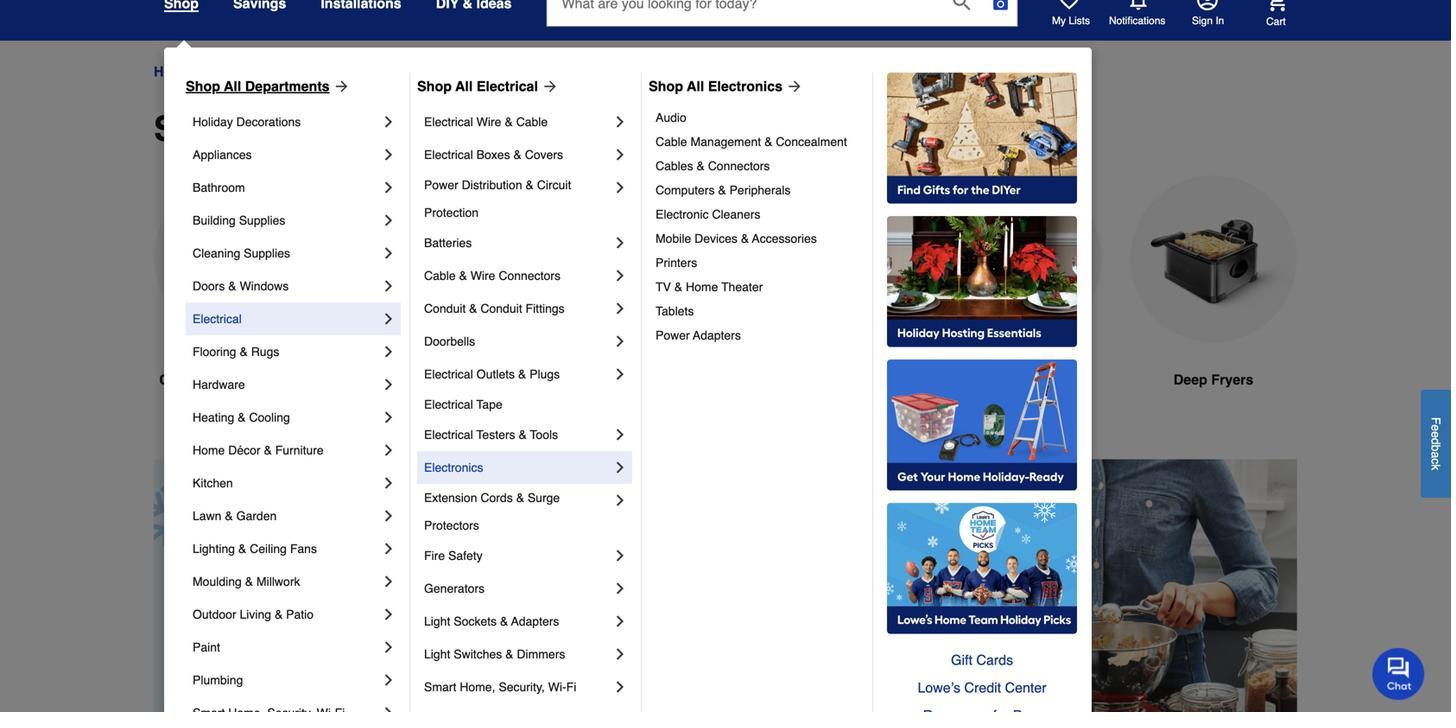 Task type: locate. For each thing, give the bounding box(es) containing it.
& left patio
[[275, 608, 283, 621]]

& inside "link"
[[506, 647, 514, 661]]

chevron right image for kitchen
[[380, 474, 398, 492]]

& down cables & connectors
[[719, 183, 727, 197]]

management
[[691, 135, 762, 149]]

conduit down cable & wire connectors
[[481, 302, 523, 315]]

& up cables & connectors link in the top of the page
[[765, 135, 773, 149]]

0 vertical spatial home
[[154, 64, 192, 80]]

arrow right image
[[538, 78, 559, 95]]

arrow right image inside the shop all departments link
[[330, 78, 350, 95]]

outdoor
[[193, 608, 236, 621]]

1 vertical spatial power
[[656, 328, 690, 342]]

wire up boxes
[[477, 115, 502, 129]]

shop up audio at the left top
[[649, 78, 684, 94]]

& down cable & wire connectors
[[469, 302, 477, 315]]

0 horizontal spatial small
[[154, 109, 246, 149]]

lighting & ceiling fans link
[[193, 532, 380, 565]]

0 vertical spatial connectors
[[708, 159, 770, 173]]

supplies for building supplies
[[239, 213, 286, 227]]

shop
[[186, 78, 220, 94], [417, 78, 452, 94], [649, 78, 684, 94]]

tools
[[530, 428, 558, 442]]

None search field
[[547, 0, 1018, 43]]

arrow right image
[[330, 78, 350, 95], [783, 78, 804, 95], [1266, 602, 1283, 619]]

lowe's home improvement notification center image
[[1129, 0, 1149, 10]]

fittings
[[526, 302, 565, 315]]

1 horizontal spatial cable
[[516, 115, 548, 129]]

connectors down cable management & concealment
[[708, 159, 770, 173]]

chevron right image
[[612, 113, 629, 131], [612, 146, 629, 163], [380, 212, 398, 229], [612, 234, 629, 252], [612, 300, 629, 317], [380, 310, 398, 328], [380, 343, 398, 360], [612, 366, 629, 383], [380, 376, 398, 393], [380, 442, 398, 459], [380, 507, 398, 525], [380, 573, 398, 590], [612, 580, 629, 597], [380, 606, 398, 623], [612, 613, 629, 630], [612, 646, 629, 663], [380, 704, 398, 712]]

camera image
[[993, 0, 1010, 12]]

electronic cleaners link
[[656, 202, 861, 226]]

supplies up windows
[[244, 246, 290, 260]]

my lists
[[1053, 15, 1091, 27]]

1 shop from the left
[[186, 78, 220, 94]]

portable
[[368, 372, 423, 388]]

2 e from the top
[[1430, 431, 1444, 438]]

home link
[[154, 61, 192, 82]]

1 horizontal spatial home
[[193, 443, 225, 457]]

smart home, security, wi-fi link
[[424, 671, 612, 704]]

all for departments
[[224, 78, 241, 94]]

chevron right image for smart home, security, wi-fi
[[612, 678, 629, 696]]

chevron right image for flooring & rugs
[[380, 343, 398, 360]]

protectors
[[424, 519, 479, 532]]

1 vertical spatial light
[[424, 647, 451, 661]]

0 vertical spatial power
[[424, 178, 459, 192]]

my
[[1053, 15, 1067, 27]]

power inside power distribution & circuit protection
[[424, 178, 459, 192]]

blenders
[[989, 372, 1049, 388]]

power
[[424, 178, 459, 192], [656, 328, 690, 342]]

electrical down ice
[[424, 398, 473, 411]]

chevron right image for electrical outlets & plugs
[[612, 366, 629, 383]]

arrow right image for shop all electronics
[[783, 78, 804, 95]]

deep
[[1174, 372, 1208, 388]]

fans
[[290, 542, 317, 556]]

building supplies link
[[193, 204, 380, 237]]

shop for shop all electrical
[[417, 78, 452, 94]]

0 vertical spatial adapters
[[693, 328, 741, 342]]

2 all from the left
[[456, 78, 473, 94]]

concealment
[[776, 135, 848, 149]]

accessories
[[752, 232, 817, 245]]

light
[[424, 614, 451, 628], [424, 647, 451, 661]]

f
[[1430, 417, 1444, 424]]

lowe's credit center link
[[888, 674, 1078, 702]]

supplies up cleaning supplies
[[239, 213, 286, 227]]

home,
[[460, 680, 496, 694]]

1 vertical spatial home
[[686, 280, 719, 294]]

fire safety
[[424, 549, 483, 563]]

electrical for electrical testers & tools
[[424, 428, 473, 442]]

small appliances link
[[296, 61, 402, 82]]

shop up holiday
[[186, 78, 220, 94]]

paint link
[[193, 631, 380, 664]]

devices
[[695, 232, 738, 245]]

& right cords
[[516, 491, 525, 505]]

light for light sockets & adapters
[[424, 614, 451, 628]]

2 vertical spatial home
[[193, 443, 225, 457]]

2 vertical spatial cable
[[424, 269, 456, 283]]

appliances down small appliances link
[[255, 109, 439, 149]]

shop for shop all electronics
[[649, 78, 684, 94]]

electronics up audio link
[[708, 78, 783, 94]]

0 horizontal spatial cable
[[424, 269, 456, 283]]

0 horizontal spatial connectors
[[499, 269, 561, 283]]

0 horizontal spatial conduit
[[424, 302, 466, 315]]

connectors up conduit & conduit fittings link
[[499, 269, 561, 283]]

lighting & ceiling fans
[[193, 542, 317, 556]]

small up holiday decorations link
[[296, 64, 331, 80]]

chevron right image for electronics
[[612, 459, 629, 476]]

shop all departments link
[[186, 76, 350, 97]]

1 vertical spatial electronics
[[424, 461, 484, 474]]

chevron right image for extension cords & surge protectors
[[612, 492, 629, 509]]

0 vertical spatial supplies
[[239, 213, 286, 227]]

a stainless steel toaster oven. image
[[544, 175, 712, 342]]

1 vertical spatial cable
[[656, 135, 688, 149]]

cable up covers
[[516, 115, 548, 129]]

conduit up doorbells
[[424, 302, 466, 315]]

sign in button
[[1193, 0, 1225, 28]]

electrical down doorbells
[[424, 367, 473, 381]]

dimmers
[[517, 647, 566, 661]]

lowe's home improvement cart image
[[1267, 0, 1288, 11]]

rugs
[[251, 345, 279, 359]]

mobile devices & accessories
[[656, 232, 817, 245]]

light inside "link"
[[424, 647, 451, 661]]

& left dimmers
[[506, 647, 514, 661]]

arrow right image inside the shop all electronics link
[[783, 78, 804, 95]]

& right sockets
[[500, 614, 508, 628]]

chevron right image for electrical boxes & covers
[[612, 146, 629, 163]]

all up "electrical wire & cable"
[[456, 78, 473, 94]]

testers
[[477, 428, 516, 442]]

sockets
[[454, 614, 497, 628]]

3 all from the left
[[687, 78, 705, 94]]

supplies for cleaning supplies
[[244, 246, 290, 260]]

& left plugs
[[518, 367, 527, 381]]

wire up conduit & conduit fittings
[[471, 269, 496, 283]]

0 horizontal spatial adapters
[[511, 614, 560, 628]]

0 horizontal spatial arrow right image
[[330, 78, 350, 95]]

hardware
[[193, 378, 245, 392]]

supplies inside cleaning supplies link
[[244, 246, 290, 260]]

2 horizontal spatial all
[[687, 78, 705, 94]]

appliances link down decorations
[[193, 138, 380, 171]]

small appliances down departments
[[154, 109, 439, 149]]

kitchen link
[[193, 467, 380, 500]]

arrow right image for shop all departments
[[330, 78, 350, 95]]

a black and stainless steel countertop microwave. image
[[154, 175, 322, 342]]

1 horizontal spatial arrow right image
[[783, 78, 804, 95]]

& up electrical boxes & covers link
[[505, 115, 513, 129]]

adapters down tablets link at top
[[693, 328, 741, 342]]

electrical tape
[[424, 398, 503, 411]]

a gray ninja blender. image
[[935, 175, 1103, 342]]

building supplies
[[193, 213, 286, 227]]

0 horizontal spatial home
[[154, 64, 192, 80]]

0 vertical spatial electronics
[[708, 78, 783, 94]]

cables & connectors link
[[656, 154, 861, 178]]

power down tablets
[[656, 328, 690, 342]]

0 horizontal spatial power
[[424, 178, 459, 192]]

doors & windows
[[193, 279, 289, 293]]

plumbing
[[193, 673, 243, 687]]

1 vertical spatial supplies
[[244, 246, 290, 260]]

cable down batteries
[[424, 269, 456, 283]]

power up protection
[[424, 178, 459, 192]]

cards
[[977, 652, 1014, 668]]

0 vertical spatial light
[[424, 614, 451, 628]]

electrical down electrical tape
[[424, 428, 473, 442]]

light down generators
[[424, 614, 451, 628]]

Search Query text field
[[547, 0, 940, 26]]

e
[[1430, 424, 1444, 431], [1430, 431, 1444, 438]]

chevron right image for fire safety
[[612, 547, 629, 564]]

electrical outlets & plugs link
[[424, 358, 612, 391]]

all for electrical
[[456, 78, 473, 94]]

electronics up extension
[[424, 461, 484, 474]]

chevron right image for cable & wire connectors
[[612, 267, 629, 284]]

1 vertical spatial adapters
[[511, 614, 560, 628]]

sign in
[[1193, 15, 1225, 27]]

home décor & furniture
[[193, 443, 324, 457]]

chevron right image for electrical testers & tools
[[612, 426, 629, 443]]

flooring
[[193, 345, 236, 359]]

ice
[[427, 372, 446, 388]]

lowe's home improvement lists image
[[1060, 0, 1080, 10]]

light up smart
[[424, 647, 451, 661]]

f e e d b a c k button
[[1422, 390, 1452, 498]]

all up holiday decorations
[[224, 78, 241, 94]]

light for light switches & dimmers
[[424, 647, 451, 661]]

2 shop from the left
[[417, 78, 452, 94]]

tv & home theater
[[656, 280, 763, 294]]

supplies
[[239, 213, 286, 227], [244, 246, 290, 260]]

electrical down the shop all electrical
[[424, 115, 473, 129]]

cable down audio at the left top
[[656, 135, 688, 149]]

chevron right image for generators
[[612, 580, 629, 597]]

appliances link
[[207, 61, 281, 82], [193, 138, 380, 171]]

1 vertical spatial appliances link
[[193, 138, 380, 171]]

switches
[[454, 647, 502, 661]]

& right lawn
[[225, 509, 233, 523]]

chevron right image for doors & windows
[[380, 277, 398, 295]]

chevron right image
[[380, 113, 398, 131], [380, 146, 398, 163], [380, 179, 398, 196], [612, 179, 629, 196], [380, 245, 398, 262], [612, 267, 629, 284], [380, 277, 398, 295], [612, 333, 629, 350], [380, 409, 398, 426], [612, 426, 629, 443], [612, 459, 629, 476], [380, 474, 398, 492], [612, 492, 629, 509], [380, 540, 398, 557], [612, 547, 629, 564], [380, 639, 398, 656], [380, 672, 398, 689], [612, 678, 629, 696]]

0 horizontal spatial shop
[[186, 78, 220, 94]]

tv & home theater link
[[656, 275, 861, 299]]

0 vertical spatial small
[[296, 64, 331, 80]]

get your home holiday-ready. image
[[888, 360, 1078, 491]]

electronics
[[708, 78, 783, 94], [424, 461, 484, 474]]

tablets
[[656, 304, 694, 318]]

all
[[224, 78, 241, 94], [456, 78, 473, 94], [687, 78, 705, 94]]

& left ceiling
[[238, 542, 247, 556]]

deep fryers link
[[1130, 175, 1298, 432]]

appliances
[[207, 64, 281, 80], [334, 64, 402, 80], [255, 109, 439, 149], [193, 148, 252, 162]]

2 light from the top
[[424, 647, 451, 661]]

electrical
[[477, 78, 538, 94], [424, 115, 473, 129], [424, 148, 473, 162], [193, 312, 242, 326], [424, 367, 473, 381], [424, 398, 473, 411], [424, 428, 473, 442]]

flooring & rugs link
[[193, 335, 380, 368]]

small up bathroom
[[154, 109, 246, 149]]

all up management
[[687, 78, 705, 94]]

advertisement region
[[154, 459, 1298, 712]]

in
[[1216, 15, 1225, 27]]

chevron right image for batteries
[[612, 234, 629, 252]]

electronic cleaners
[[656, 207, 761, 221]]

shop up "electrical wire & cable"
[[417, 78, 452, 94]]

1 all from the left
[[224, 78, 241, 94]]

1 horizontal spatial shop
[[417, 78, 452, 94]]

bathroom
[[193, 181, 245, 194]]

electrical left boxes
[[424, 148, 473, 162]]

makers
[[450, 372, 498, 388]]

e up d
[[1430, 424, 1444, 431]]

appliances link up holiday decorations
[[207, 61, 281, 82]]

microwaves
[[238, 372, 316, 388]]

1 horizontal spatial all
[[456, 78, 473, 94]]

2 horizontal spatial shop
[[649, 78, 684, 94]]

2 horizontal spatial cable
[[656, 135, 688, 149]]

adapters
[[693, 328, 741, 342], [511, 614, 560, 628]]

chevron right image for electrical wire & cable
[[612, 113, 629, 131]]

electrical testers & tools
[[424, 428, 558, 442]]

small appliances up holiday decorations link
[[296, 64, 402, 80]]

1 e from the top
[[1430, 424, 1444, 431]]

& left circuit
[[526, 178, 534, 192]]

& left millwork
[[245, 575, 253, 589]]

cable inside 'link'
[[656, 135, 688, 149]]

cleaning supplies
[[193, 246, 290, 260]]

1 horizontal spatial connectors
[[708, 159, 770, 173]]

cable for cable management & concealment
[[656, 135, 688, 149]]

toaster
[[581, 372, 630, 388]]

adapters up dimmers
[[511, 614, 560, 628]]

power distribution & circuit protection
[[424, 178, 575, 220]]

covers
[[525, 148, 564, 162]]

& inside 'link'
[[765, 135, 773, 149]]

portable ice makers
[[368, 372, 498, 388]]

1 conduit from the left
[[424, 302, 466, 315]]

0 horizontal spatial all
[[224, 78, 241, 94]]

1 horizontal spatial conduit
[[481, 302, 523, 315]]

1 horizontal spatial power
[[656, 328, 690, 342]]

3 shop from the left
[[649, 78, 684, 94]]

extension cords & surge protectors
[[424, 491, 564, 532]]

cooling
[[249, 411, 290, 424]]

chevron right image for bathroom
[[380, 179, 398, 196]]

1 light from the top
[[424, 614, 451, 628]]

d
[[1430, 438, 1444, 445]]

e up b at the bottom right of the page
[[1430, 431, 1444, 438]]

cable & wire connectors
[[424, 269, 561, 283]]

supplies inside building supplies link
[[239, 213, 286, 227]]

electrical for electrical tape
[[424, 398, 473, 411]]



Task type: describe. For each thing, give the bounding box(es) containing it.
1 vertical spatial small
[[154, 109, 246, 149]]

cables & connectors
[[656, 159, 770, 173]]

a chefman stainless steel deep fryer. image
[[1130, 175, 1298, 342]]

deep fryers
[[1174, 372, 1254, 388]]

flooring & rugs
[[193, 345, 279, 359]]

electrical testers & tools link
[[424, 418, 612, 451]]

shop all departments
[[186, 78, 330, 94]]

shop all electronics link
[[649, 76, 804, 97]]

0 vertical spatial small appliances
[[296, 64, 402, 80]]

heating
[[193, 411, 234, 424]]

power distribution & circuit protection link
[[424, 171, 612, 226]]

doors
[[193, 279, 225, 293]]

& right décor on the left bottom
[[264, 443, 272, 457]]

power for power distribution & circuit protection
[[424, 178, 459, 192]]

cable management & concealment link
[[656, 130, 861, 154]]

kitchen
[[193, 476, 233, 490]]

a silver-colored new air portable ice maker. image
[[349, 175, 517, 342]]

chevron right image for outdoor living & patio
[[380, 606, 398, 623]]

decorations
[[236, 115, 301, 129]]

shop all electrical link
[[417, 76, 559, 97]]

electrical up flooring
[[193, 312, 242, 326]]

chevron right image for light sockets & adapters
[[612, 613, 629, 630]]

audio link
[[656, 105, 861, 130]]

0 vertical spatial cable
[[516, 115, 548, 129]]

& right doors
[[228, 279, 236, 293]]

chevron right image for appliances
[[380, 146, 398, 163]]

c
[[1430, 458, 1444, 464]]

lists
[[1069, 15, 1091, 27]]

chevron right image for cleaning supplies
[[380, 245, 398, 262]]

countertop
[[159, 372, 234, 388]]

smart
[[424, 680, 457, 694]]

living
[[240, 608, 271, 621]]

0 horizontal spatial electronics
[[424, 461, 484, 474]]

chevron right image for doorbells
[[612, 333, 629, 350]]

chevron right image for lighting & ceiling fans
[[380, 540, 398, 557]]

lowe's
[[918, 680, 961, 696]]

sign
[[1193, 15, 1213, 27]]

light sockets & adapters
[[424, 614, 560, 628]]

chevron right image for paint
[[380, 639, 398, 656]]

& down batteries
[[459, 269, 467, 283]]

power adapters
[[656, 328, 741, 342]]

generators
[[424, 582, 485, 595]]

gift cards
[[952, 652, 1014, 668]]

chevron right image for electrical
[[380, 310, 398, 328]]

1 horizontal spatial adapters
[[693, 328, 741, 342]]

extension
[[424, 491, 477, 505]]

ceiling
[[250, 542, 287, 556]]

1 vertical spatial wire
[[471, 269, 496, 283]]

tv
[[656, 280, 671, 294]]

chevron right image for heating & cooling
[[380, 409, 398, 426]]

chevron right image for holiday decorations
[[380, 113, 398, 131]]

cable management & concealment
[[656, 135, 848, 149]]

& left tools
[[519, 428, 527, 442]]

blenders link
[[935, 175, 1103, 432]]

garden
[[236, 509, 277, 523]]

search image
[[954, 0, 971, 10]]

& left rugs
[[240, 345, 248, 359]]

find gifts for the diyer. image
[[888, 73, 1078, 204]]

chevron right image for moulding & millwork
[[380, 573, 398, 590]]

b
[[1430, 445, 1444, 451]]

electrical for electrical outlets & plugs
[[424, 367, 473, 381]]

holiday hosting essentials. image
[[888, 216, 1078, 347]]

& right cables
[[697, 159, 705, 173]]

furniture
[[275, 443, 324, 457]]

& left cooling
[[238, 411, 246, 424]]

1 horizontal spatial small
[[296, 64, 331, 80]]

lighting
[[193, 542, 235, 556]]

all for electronics
[[687, 78, 705, 94]]

batteries link
[[424, 226, 612, 259]]

windows
[[240, 279, 289, 293]]

lawn & garden
[[193, 509, 277, 523]]

toaster ovens
[[581, 372, 676, 388]]

electronics link
[[424, 451, 612, 484]]

chevron right image for hardware
[[380, 376, 398, 393]]

doors & windows link
[[193, 270, 380, 302]]

countertop microwaves link
[[154, 175, 322, 432]]

wi-
[[549, 680, 567, 694]]

0 vertical spatial wire
[[477, 115, 502, 129]]

& inside extension cords & surge protectors
[[516, 491, 525, 505]]

2 conduit from the left
[[481, 302, 523, 315]]

electrical link
[[193, 302, 380, 335]]

electrical outlets & plugs
[[424, 367, 560, 381]]

chat invite button image
[[1373, 647, 1426, 700]]

electrical for electrical wire & cable
[[424, 115, 473, 129]]

0 vertical spatial appliances link
[[207, 61, 281, 82]]

smart home, security, wi-fi
[[424, 680, 577, 694]]

audio
[[656, 111, 687, 124]]

& down cleaners
[[741, 232, 749, 245]]

plugs
[[530, 367, 560, 381]]

chevron right image for light switches & dimmers
[[612, 646, 629, 663]]

light switches & dimmers link
[[424, 638, 612, 671]]

2 horizontal spatial arrow right image
[[1266, 602, 1283, 619]]

cleaning supplies link
[[193, 237, 380, 270]]

chevron right image for building supplies
[[380, 212, 398, 229]]

chevron right image for power distribution & circuit protection
[[612, 179, 629, 196]]

lowe's home improvement account image
[[1198, 0, 1219, 10]]

& inside power distribution & circuit protection
[[526, 178, 534, 192]]

moulding
[[193, 575, 242, 589]]

building
[[193, 213, 236, 227]]

gift
[[952, 652, 973, 668]]

a gray and stainless steel ninja air fryer. image
[[740, 175, 907, 342]]

home décor & furniture link
[[193, 434, 380, 467]]

chevron right image for conduit & conduit fittings
[[612, 300, 629, 317]]

printers
[[656, 256, 698, 270]]

1 vertical spatial connectors
[[499, 269, 561, 283]]

cable for cable & wire connectors
[[424, 269, 456, 283]]

power adapters link
[[656, 323, 861, 347]]

lowe's home team holiday picks. image
[[888, 503, 1078, 634]]

appliances right departments
[[334, 64, 402, 80]]

chevron right image for lawn & garden
[[380, 507, 398, 525]]

power for power adapters
[[656, 328, 690, 342]]

credit
[[965, 680, 1002, 696]]

hardware link
[[193, 368, 380, 401]]

home for home décor & furniture
[[193, 443, 225, 457]]

chevron right image for plumbing
[[380, 672, 398, 689]]

& right boxes
[[514, 148, 522, 162]]

moulding & millwork
[[193, 575, 300, 589]]

shop for shop all departments
[[186, 78, 220, 94]]

lawn
[[193, 509, 222, 523]]

protection
[[424, 206, 479, 220]]

& right tv
[[675, 280, 683, 294]]

1 vertical spatial small appliances
[[154, 109, 439, 149]]

tape
[[477, 398, 503, 411]]

2 horizontal spatial home
[[686, 280, 719, 294]]

gift cards link
[[888, 646, 1078, 674]]

outlets
[[477, 367, 515, 381]]

appliances up holiday decorations
[[207, 64, 281, 80]]

1 horizontal spatial electronics
[[708, 78, 783, 94]]

generators link
[[424, 572, 612, 605]]

shop all electronics
[[649, 78, 783, 94]]

tablets link
[[656, 299, 861, 323]]

f e e d b a c k
[[1430, 417, 1444, 470]]

electrical up electrical wire & cable link
[[477, 78, 538, 94]]

doorbells link
[[424, 325, 612, 358]]

cleaners
[[712, 207, 761, 221]]

center
[[1006, 680, 1047, 696]]

electrical boxes & covers link
[[424, 138, 612, 171]]

lawn & garden link
[[193, 500, 380, 532]]

appliances up bathroom
[[193, 148, 252, 162]]

conduit & conduit fittings
[[424, 302, 565, 315]]

electrical for electrical boxes & covers
[[424, 148, 473, 162]]

chevron right image for home décor & furniture
[[380, 442, 398, 459]]

shop all electrical
[[417, 78, 538, 94]]

home for home
[[154, 64, 192, 80]]



Task type: vqa. For each thing, say whether or not it's contained in the screenshot.
'Electrical' within the ELECTRICAL WIRE & CABLE link
yes



